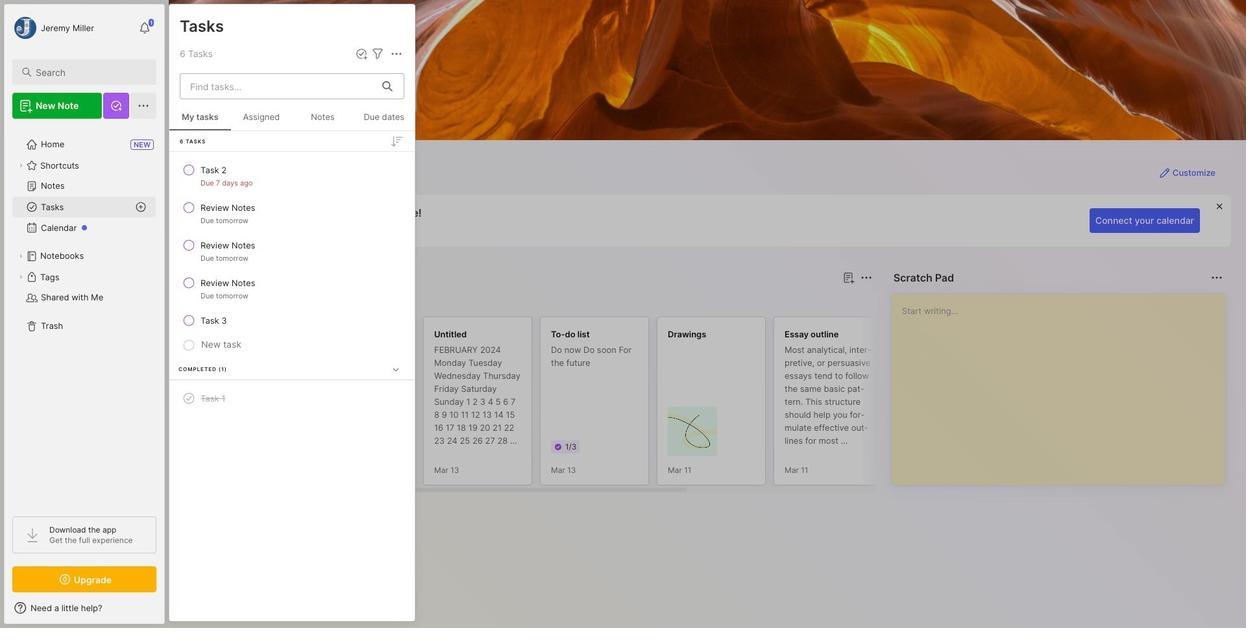 Task type: locate. For each thing, give the bounding box(es) containing it.
main element
[[0, 0, 169, 628]]

tab list
[[192, 293, 870, 309]]

task 1 0 cell
[[201, 392, 225, 405]]

row group
[[169, 131, 415, 421], [190, 317, 1124, 493]]

tab
[[192, 293, 230, 309], [236, 293, 288, 309]]

3 row from the top
[[175, 234, 410, 269]]

0 horizontal spatial tab
[[192, 293, 230, 309]]

click to collapse image
[[164, 604, 174, 620]]

Filter tasks field
[[370, 46, 386, 62]]

Start writing… text field
[[902, 294, 1225, 475]]

5 row from the top
[[175, 309, 410, 332]]

review notes 2 cell
[[201, 239, 255, 252]]

tree inside main element
[[5, 127, 164, 505]]

expand notebooks image
[[17, 253, 25, 260]]

tab up task 3 4 cell
[[192, 293, 230, 309]]

1 horizontal spatial tab
[[236, 293, 288, 309]]

1 tab from the left
[[192, 293, 230, 309]]

task 2 0 cell
[[201, 164, 227, 177]]

Account field
[[12, 15, 94, 41]]

None search field
[[36, 64, 145, 80]]

WHAT'S NEW field
[[5, 598, 164, 619]]

Search text field
[[36, 66, 145, 79]]

tab down review notes 3 cell
[[236, 293, 288, 309]]

expand tags image
[[17, 273, 25, 281]]

tree
[[5, 127, 164, 505]]

1 row from the top
[[175, 158, 410, 193]]

row
[[175, 158, 410, 193], [175, 196, 410, 231], [175, 234, 410, 269], [175, 271, 410, 306], [175, 309, 410, 332], [175, 387, 410, 410]]



Task type: vqa. For each thing, say whether or not it's contained in the screenshot.
OUTDENT ICON
no



Task type: describe. For each thing, give the bounding box(es) containing it.
2 tab from the left
[[236, 293, 288, 309]]

6 row from the top
[[175, 387, 410, 410]]

filter tasks image
[[370, 46, 386, 62]]

new task image
[[355, 47, 368, 60]]

Sort options field
[[389, 133, 404, 149]]

review notes 1 cell
[[201, 201, 255, 214]]

review notes 3 cell
[[201, 277, 255, 290]]

collapse 01_completed image
[[390, 363, 403, 376]]

more actions and view options image
[[389, 46, 404, 62]]

sort options image
[[389, 133, 404, 149]]

none search field inside main element
[[36, 64, 145, 80]]

thumbnail image
[[668, 407, 717, 456]]

task 3 4 cell
[[201, 314, 227, 327]]

More actions and view options field
[[386, 46, 404, 62]]

Find tasks… text field
[[182, 76, 375, 97]]

4 row from the top
[[175, 271, 410, 306]]

2 row from the top
[[175, 196, 410, 231]]



